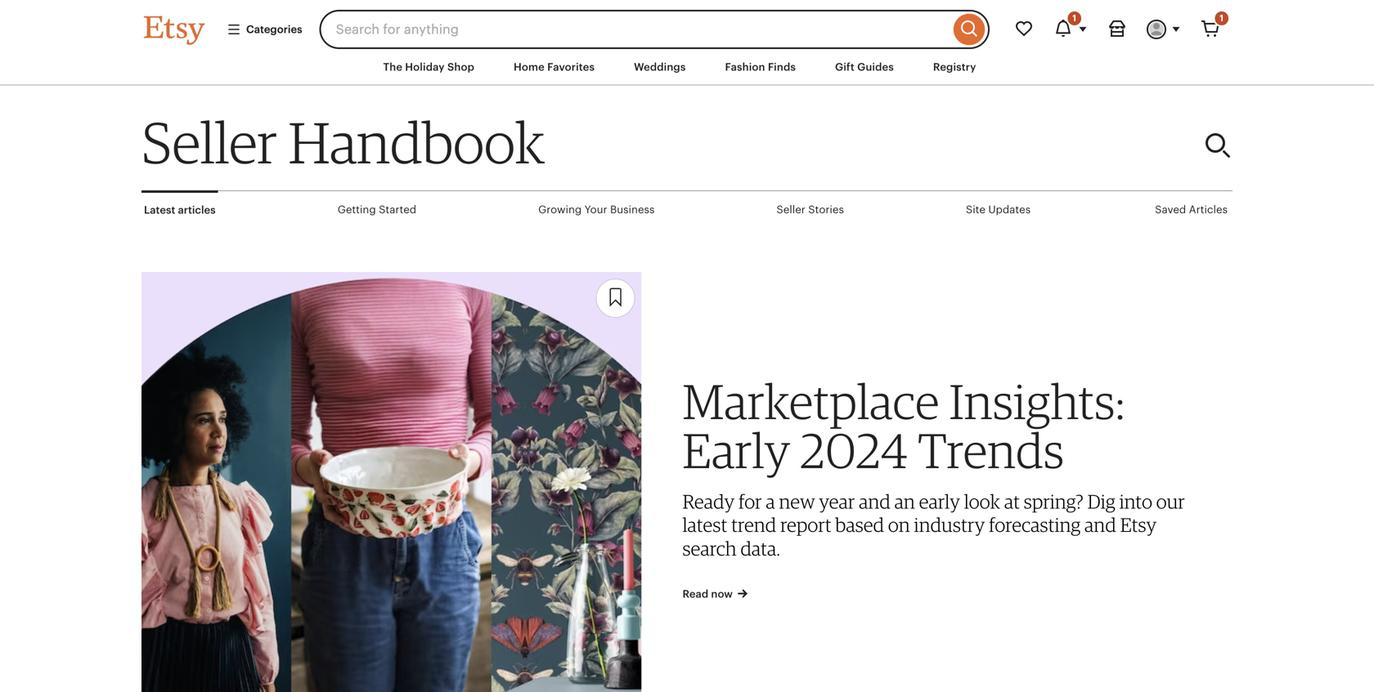 Task type: vqa. For each thing, say whether or not it's contained in the screenshot.
the bottom item
no



Task type: locate. For each thing, give the bounding box(es) containing it.
saved
[[1155, 204, 1186, 216]]

and up based
[[859, 490, 891, 513]]

1
[[1073, 13, 1076, 23], [1220, 13, 1224, 23]]

trends
[[918, 421, 1064, 480]]

marketplace insights: early 2024 trends group
[[142, 258, 1206, 693]]

guides
[[857, 61, 894, 73]]

1 inside dropdown button
[[1073, 13, 1076, 23]]

1 1 from the left
[[1073, 13, 1076, 23]]

seller stories
[[777, 204, 844, 216]]

spring?
[[1024, 490, 1084, 513]]

data.
[[741, 537, 780, 561]]

updates
[[988, 204, 1031, 216]]

1 horizontal spatial 1
[[1220, 13, 1224, 23]]

marketplace insights: early 2024 trends
[[683, 372, 1125, 480]]

saved articles link
[[1153, 192, 1230, 228]]

site updates link
[[963, 192, 1033, 228]]

at
[[1004, 490, 1020, 513]]

latest
[[683, 514, 727, 537]]

industry
[[914, 514, 985, 537]]

favorites
[[547, 61, 595, 73]]

weddings
[[634, 61, 686, 73]]

marketplace
[[683, 372, 940, 431]]

early
[[919, 490, 960, 513]]

0 horizontal spatial seller
[[142, 108, 277, 177]]

your
[[585, 204, 607, 216]]

0 vertical spatial seller
[[142, 108, 277, 177]]

menu bar
[[115, 49, 1260, 86]]

business
[[610, 204, 655, 216]]

based
[[835, 514, 884, 537]]

latest
[[144, 204, 175, 217]]

into
[[1119, 490, 1152, 513]]

seller handbook link
[[142, 108, 909, 177]]

fashion
[[725, 61, 765, 73]]

read now link
[[683, 585, 1193, 603]]

1 link
[[1191, 10, 1230, 49]]

read
[[683, 589, 709, 601]]

stories
[[808, 204, 844, 216]]

an
[[895, 490, 915, 513]]

and down dig
[[1085, 514, 1116, 537]]

getting started link
[[335, 192, 419, 228]]

the holiday shop
[[383, 61, 474, 73]]

0 horizontal spatial 1
[[1073, 13, 1076, 23]]

1 horizontal spatial and
[[1085, 514, 1116, 537]]

seller up articles on the top of the page
[[142, 108, 277, 177]]

handbook
[[288, 108, 545, 177]]

ready for a new year and an early look at spring? dig into our latest trend report based on industry forecasting and etsy search data. link
[[683, 490, 1185, 561]]

1 horizontal spatial seller
[[777, 204, 805, 216]]

home favorites link
[[501, 52, 607, 82]]

seller stories link
[[774, 192, 846, 228]]

None search field
[[319, 10, 990, 49]]

forecasting
[[989, 514, 1081, 537]]

growing
[[538, 204, 582, 216]]

0 vertical spatial and
[[859, 490, 891, 513]]

seller
[[142, 108, 277, 177], [777, 204, 805, 216]]

gift
[[835, 61, 855, 73]]

seller left stories
[[777, 204, 805, 216]]

marketplace insights: early 2024 trends link
[[683, 372, 1193, 480]]

1 vertical spatial seller
[[777, 204, 805, 216]]

and
[[859, 490, 891, 513], [1085, 514, 1116, 537]]

ready for a new year and an early look at spring? dig into our latest trend report based on industry forecasting and etsy search data.
[[683, 490, 1185, 561]]

latest articles
[[144, 204, 216, 217]]

growing your business
[[538, 204, 655, 216]]

our
[[1156, 490, 1185, 513]]

new
[[779, 490, 815, 513]]



Task type: describe. For each thing, give the bounding box(es) containing it.
getting
[[338, 204, 376, 216]]

categories banner
[[115, 0, 1260, 49]]

for
[[739, 490, 762, 513]]

the
[[383, 61, 402, 73]]

articles
[[178, 204, 216, 217]]

gift guides
[[835, 61, 894, 73]]

read now
[[683, 589, 733, 601]]

home favorites
[[514, 61, 595, 73]]

1 vertical spatial and
[[1085, 514, 1116, 537]]

articles
[[1189, 204, 1228, 216]]

shop
[[447, 61, 474, 73]]

categories
[[246, 23, 302, 36]]

dig
[[1088, 490, 1115, 513]]

now
[[711, 589, 733, 601]]

on
[[888, 514, 910, 537]]

look
[[964, 490, 1000, 513]]

1 button
[[1044, 10, 1098, 49]]

registry link
[[921, 52, 988, 82]]

latest articles link
[[142, 191, 218, 228]]

ready
[[683, 490, 735, 513]]

menu bar containing the holiday shop
[[115, 49, 1260, 86]]

trend
[[731, 514, 776, 537]]

the holiday shop link
[[371, 52, 487, 82]]

gift guides link
[[823, 52, 906, 82]]

seller for seller stories
[[777, 204, 805, 216]]

etsy
[[1120, 514, 1157, 537]]

home
[[514, 61, 545, 73]]

site updates
[[966, 204, 1031, 216]]

a
[[766, 490, 775, 513]]

none search field inside categories banner
[[319, 10, 990, 49]]

site
[[966, 204, 986, 216]]

saved articles
[[1155, 204, 1228, 216]]

year
[[819, 490, 855, 513]]

fashion finds link
[[713, 52, 808, 82]]

0 horizontal spatial and
[[859, 490, 891, 513]]

weddings link
[[622, 52, 698, 82]]

started
[[379, 204, 416, 216]]

categories button
[[214, 15, 315, 44]]

seller for seller handbook
[[142, 108, 277, 177]]

holiday
[[405, 61, 445, 73]]

finds
[[768, 61, 796, 73]]

report
[[780, 514, 832, 537]]

registry
[[933, 61, 976, 73]]

2024
[[800, 421, 908, 480]]

growing your business link
[[536, 192, 657, 228]]

seller handbook
[[142, 108, 545, 177]]

getting started
[[338, 204, 416, 216]]

Search for anything text field
[[319, 10, 950, 49]]

insights:
[[949, 372, 1125, 431]]

early
[[683, 421, 791, 480]]

search
[[683, 537, 737, 561]]

fashion finds
[[725, 61, 796, 73]]

2 1 from the left
[[1220, 13, 1224, 23]]



